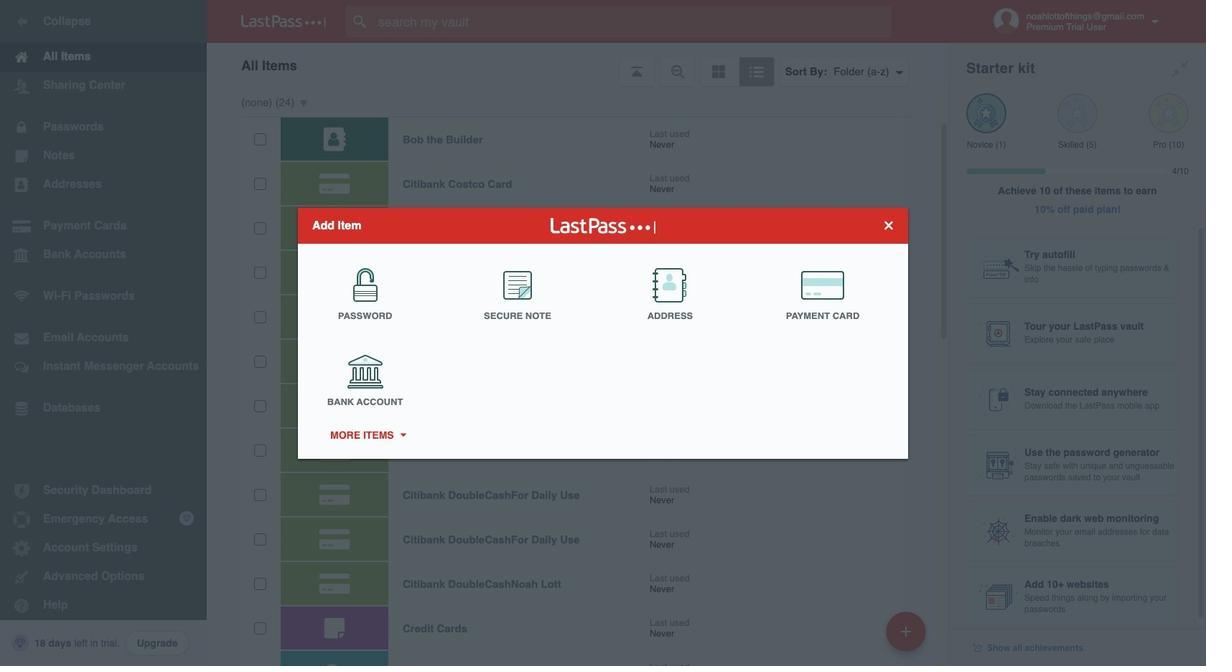 Task type: describe. For each thing, give the bounding box(es) containing it.
vault options navigation
[[207, 43, 949, 86]]

lastpass image
[[241, 15, 326, 28]]

Search search field
[[346, 6, 920, 37]]



Task type: locate. For each thing, give the bounding box(es) containing it.
search my vault text field
[[346, 6, 920, 37]]

main navigation navigation
[[0, 0, 207, 667]]

new item image
[[901, 627, 911, 637]]

dialog
[[298, 208, 908, 459]]

new item navigation
[[881, 608, 935, 667]]

caret right image
[[398, 434, 408, 437]]



Task type: vqa. For each thing, say whether or not it's contained in the screenshot.
Vault Options "navigation"
yes



